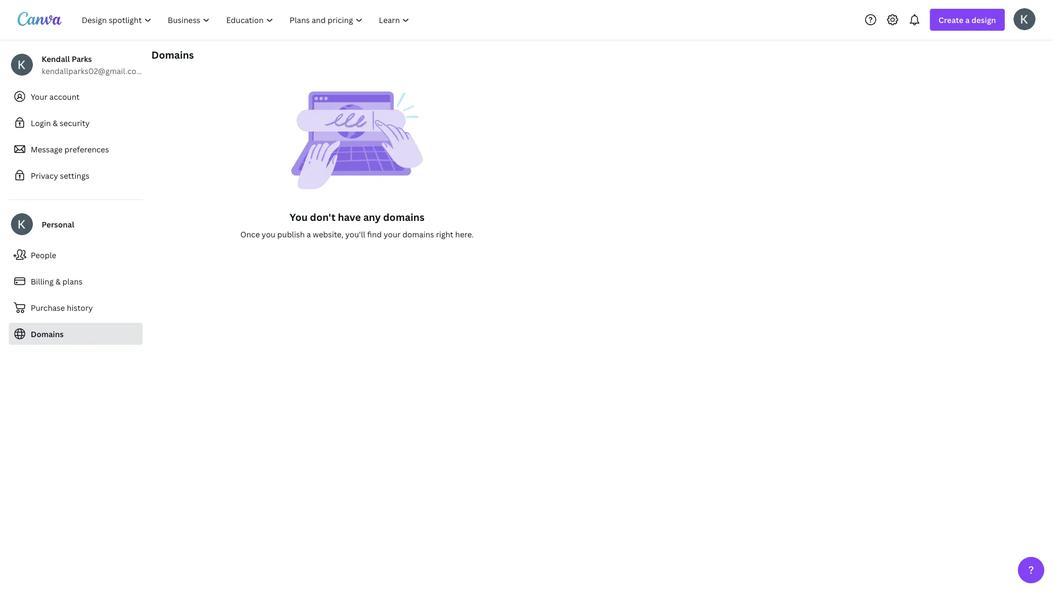 Task type: locate. For each thing, give the bounding box(es) containing it.
domains right 'your'
[[403, 229, 434, 240]]

top level navigation element
[[75, 9, 419, 31]]

website,
[[313, 229, 344, 240]]

you
[[290, 210, 308, 224]]

history
[[67, 303, 93, 313]]

purchase history link
[[9, 297, 143, 319]]

0 horizontal spatial a
[[307, 229, 311, 240]]

0 vertical spatial domains
[[151, 48, 194, 61]]

a right publish
[[307, 229, 311, 240]]

0 vertical spatial &
[[53, 118, 58, 128]]

& for billing
[[55, 276, 61, 287]]

a
[[966, 15, 970, 25], [307, 229, 311, 240]]

domains
[[383, 210, 425, 224], [403, 229, 434, 240]]

right
[[436, 229, 454, 240]]

a left design
[[966, 15, 970, 25]]

preferences
[[64, 144, 109, 154]]

1 horizontal spatial a
[[966, 15, 970, 25]]

billing & plans link
[[9, 271, 143, 292]]

& left plans
[[55, 276, 61, 287]]

privacy settings
[[31, 170, 89, 181]]

domains up 'your'
[[383, 210, 425, 224]]

your account link
[[9, 86, 143, 108]]

domains link
[[9, 323, 143, 345]]

security
[[60, 118, 90, 128]]

plans
[[62, 276, 83, 287]]

domains
[[151, 48, 194, 61], [31, 329, 64, 339]]

people
[[31, 250, 56, 260]]

0 vertical spatial domains
[[383, 210, 425, 224]]

billing & plans
[[31, 276, 83, 287]]

login
[[31, 118, 51, 128]]

billing
[[31, 276, 54, 287]]

1 vertical spatial domains
[[403, 229, 434, 240]]

have
[[338, 210, 361, 224]]

people link
[[9, 244, 143, 266]]

1 vertical spatial a
[[307, 229, 311, 240]]

kendall parks image
[[1014, 8, 1036, 30]]

privacy settings link
[[9, 165, 143, 187]]

0 horizontal spatial domains
[[31, 329, 64, 339]]

your
[[384, 229, 401, 240]]

message preferences link
[[9, 138, 143, 160]]

publish
[[277, 229, 305, 240]]

1 vertical spatial domains
[[31, 329, 64, 339]]

& right login
[[53, 118, 58, 128]]

0 vertical spatial a
[[966, 15, 970, 25]]

1 vertical spatial &
[[55, 276, 61, 287]]

your account
[[31, 91, 80, 102]]

here.
[[455, 229, 474, 240]]

your
[[31, 91, 48, 102]]

a inside dropdown button
[[966, 15, 970, 25]]

you'll
[[345, 229, 366, 240]]

&
[[53, 118, 58, 128], [55, 276, 61, 287]]

create a design
[[939, 15, 997, 25]]

& for login
[[53, 118, 58, 128]]



Task type: describe. For each thing, give the bounding box(es) containing it.
message preferences
[[31, 144, 109, 154]]

parks
[[72, 54, 92, 64]]

login & security link
[[9, 112, 143, 134]]

any
[[364, 210, 381, 224]]

kendall parks kendallparks02@gmail.com
[[42, 54, 143, 76]]

account
[[49, 91, 80, 102]]

purchase
[[31, 303, 65, 313]]

create a design button
[[930, 9, 1005, 31]]

a inside you don't have any domains once you publish a website, you'll find your domains right here.
[[307, 229, 311, 240]]

design
[[972, 15, 997, 25]]

kendall
[[42, 54, 70, 64]]

you
[[262, 229, 276, 240]]

find
[[367, 229, 382, 240]]

create
[[939, 15, 964, 25]]

1 horizontal spatial domains
[[151, 48, 194, 61]]

you don't have any domains once you publish a website, you'll find your domains right here.
[[240, 210, 474, 240]]

login & security
[[31, 118, 90, 128]]

message
[[31, 144, 63, 154]]

personal
[[42, 219, 74, 230]]

don't
[[310, 210, 336, 224]]

settings
[[60, 170, 89, 181]]

purchase history
[[31, 303, 93, 313]]

once
[[240, 229, 260, 240]]

privacy
[[31, 170, 58, 181]]

kendallparks02@gmail.com
[[42, 66, 143, 76]]



Task type: vqa. For each thing, say whether or not it's contained in the screenshot.
the rightmost Canva
no



